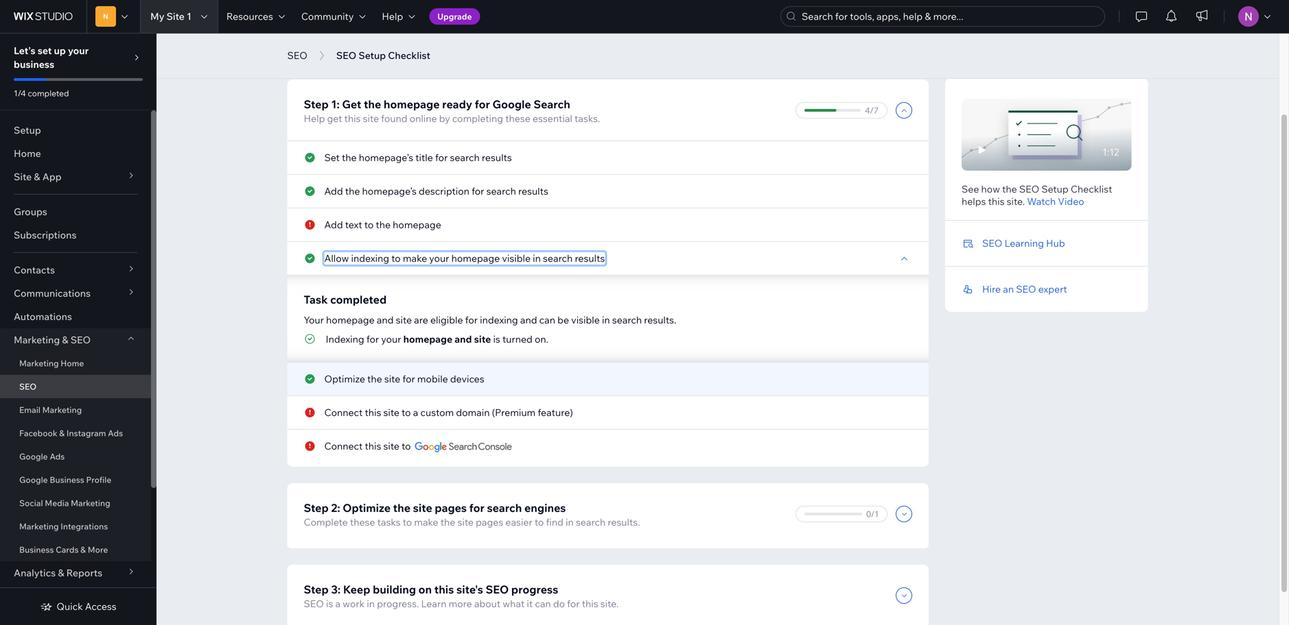 Task type: locate. For each thing, give the bounding box(es) containing it.
to inside "dropdown button"
[[391, 253, 401, 265]]

0 vertical spatial make
[[403, 253, 427, 265]]

connect up 2:
[[324, 441, 363, 453]]

brand
[[351, 48, 375, 58]]

help
[[382, 10, 403, 22], [304, 113, 325, 125]]

google business profile link
[[0, 469, 151, 492]]

0 vertical spatial business
[[304, 48, 339, 58]]

1 add from the top
[[324, 185, 343, 197]]

0 vertical spatial site.
[[1007, 196, 1025, 208]]

up
[[54, 45, 66, 57]]

site inside 'connect this site to' dropdown button
[[383, 441, 399, 453]]

add inside dropdown button
[[324, 219, 343, 231]]

for right the description
[[472, 185, 484, 197]]

marketing down social
[[19, 522, 59, 532]]

help button
[[374, 0, 423, 33]]

1 connect from the top
[[324, 407, 363, 419]]

optimize the site for mobile devices button
[[324, 373, 484, 386]]

business or brand name : noahlottofsecrets llc
[[304, 48, 495, 58]]

1 horizontal spatial visible
[[571, 314, 600, 326]]

connect inside connect this site to a custom domain (premium feature) dropdown button
[[324, 407, 363, 419]]

these
[[505, 113, 530, 125], [350, 517, 375, 529]]

ads up google business profile
[[50, 452, 65, 462]]

0 vertical spatial optimize
[[324, 373, 365, 385]]

0 horizontal spatial setup
[[14, 124, 41, 136]]

search up be
[[543, 253, 573, 265]]

1 horizontal spatial these
[[505, 113, 530, 125]]

see
[[962, 183, 979, 195]]

1 horizontal spatial site
[[167, 10, 185, 22]]

add for add text to the homepage
[[324, 219, 343, 231]]

1 horizontal spatial your
[[381, 334, 401, 346]]

add text to the homepage button
[[324, 219, 441, 231]]

0 horizontal spatial completed
[[28, 88, 69, 98]]

business up analytics
[[19, 545, 54, 556]]

2 vertical spatial setup
[[1041, 183, 1068, 195]]

results inside dropdown button
[[482, 152, 512, 164]]

0 vertical spatial home
[[14, 148, 41, 160]]

is down 3:
[[326, 599, 333, 611]]

easier
[[505, 517, 532, 529]]

and
[[377, 314, 394, 326], [520, 314, 537, 326], [455, 334, 472, 346]]

homepage inside dropdown button
[[393, 219, 441, 231]]

your up optimize the site for mobile devices
[[381, 334, 401, 346]]

make right tasks
[[414, 517, 438, 529]]

2 horizontal spatial your
[[429, 253, 449, 265]]

& left more at left
[[80, 545, 86, 556]]

step inside step 1: get the homepage ready for google search help get this site found online by completing these essential tasks.
[[304, 97, 329, 111]]

search right the description
[[486, 185, 516, 197]]

results
[[482, 152, 512, 164], [518, 185, 548, 197], [575, 253, 605, 265]]

analytics & reports
[[14, 568, 102, 580]]

pages left easier
[[476, 517, 503, 529]]

1 vertical spatial ads
[[50, 452, 65, 462]]

google ads link
[[0, 445, 151, 469]]

completed inside sidebar element
[[28, 88, 69, 98]]

1 vertical spatial site.
[[600, 599, 619, 611]]

1 horizontal spatial ads
[[108, 429, 123, 439]]

visible right be
[[571, 314, 600, 326]]

upgrade
[[437, 11, 472, 22]]

email
[[19, 405, 40, 416]]

in
[[533, 253, 541, 265], [602, 314, 610, 326], [566, 517, 574, 529], [367, 599, 375, 611]]

2 vertical spatial google
[[19, 475, 48, 486]]

1 horizontal spatial completed
[[330, 293, 387, 307]]

2:
[[331, 502, 340, 515]]

homepage down are
[[403, 334, 452, 346]]

1 vertical spatial your
[[429, 253, 449, 265]]

1 vertical spatial homepage's
[[362, 185, 417, 197]]

your
[[304, 314, 324, 326]]

& inside popup button
[[34, 171, 40, 183]]

homepage inside step 1: get the homepage ready for google search help get this site found online by completing these essential tasks.
[[384, 97, 440, 111]]

1 vertical spatial connect
[[324, 441, 363, 453]]

1 horizontal spatial results
[[518, 185, 548, 197]]

google down facebook
[[19, 452, 48, 462]]

to down add text to the homepage dropdown button
[[391, 253, 401, 265]]

helps
[[962, 196, 986, 208]]

0 horizontal spatial site
[[14, 171, 32, 183]]

0 horizontal spatial and
[[377, 314, 394, 326]]

2 vertical spatial step
[[304, 583, 329, 597]]

site. right "do"
[[600, 599, 619, 611]]

to inside dropdown button
[[402, 441, 411, 453]]

this
[[344, 113, 361, 125], [988, 196, 1005, 208], [365, 407, 381, 419], [365, 441, 381, 453], [434, 583, 454, 597], [582, 599, 598, 611]]

can inside "step 3: keep building on this site's seo progress seo is a work in progress. learn more about what it can do for this site."
[[535, 599, 551, 611]]

search up easier
[[487, 502, 522, 515]]

in inside "step 3: keep building on this site's seo progress seo is a work in progress. learn more about what it can do for this site."
[[367, 599, 375, 611]]

can left be
[[539, 314, 555, 326]]

business left or
[[304, 48, 339, 58]]

a
[[413, 407, 418, 419], [335, 599, 341, 611]]

& down business cards & more at bottom left
[[58, 568, 64, 580]]

completed right 1/4
[[28, 88, 69, 98]]

0 horizontal spatial ads
[[50, 452, 65, 462]]

connect up connect this site to
[[324, 407, 363, 419]]

complete
[[304, 517, 348, 529]]

task
[[304, 293, 328, 307]]

site left 1
[[167, 10, 185, 22]]

homepage inside "dropdown button"
[[451, 253, 500, 265]]

0 vertical spatial homepage's
[[359, 152, 413, 164]]

homepage's
[[359, 152, 413, 164], [362, 185, 417, 197]]

1 vertical spatial add
[[324, 219, 343, 231]]

google up completing at the top left of the page
[[493, 97, 531, 111]]

step up complete
[[304, 502, 329, 515]]

0 vertical spatial connect
[[324, 407, 363, 419]]

seo up watch
[[1019, 183, 1039, 195]]

0 horizontal spatial site.
[[600, 599, 619, 611]]

and left are
[[377, 314, 394, 326]]

your inside let's set up your business
[[68, 45, 89, 57]]

for left mobile
[[402, 373, 415, 385]]

search
[[450, 152, 480, 164], [486, 185, 516, 197], [543, 253, 573, 265], [612, 314, 642, 326], [487, 502, 522, 515], [576, 517, 606, 529]]

optimize inside "optimize the site for mobile devices" 'dropdown button'
[[324, 373, 365, 385]]

essential
[[533, 113, 572, 125]]

step 2: optimize the site pages for search engines complete these tasks to make the site pages easier to find in search results.
[[304, 502, 640, 529]]

connect inside 'connect this site to' dropdown button
[[324, 441, 363, 453]]

0 vertical spatial indexing
[[351, 253, 389, 265]]

1 vertical spatial indexing
[[480, 314, 518, 326]]

help up name
[[382, 10, 403, 22]]

2 horizontal spatial results
[[575, 253, 605, 265]]

site left app
[[14, 171, 32, 183]]

facebook
[[19, 429, 57, 439]]

is inside "step 3: keep building on this site's seo progress seo is a work in progress. learn more about what it can do for this site."
[[326, 599, 333, 611]]

a down 3:
[[335, 599, 341, 611]]

optimize
[[324, 373, 365, 385], [343, 502, 391, 515]]

noahlottofsecrets
[[403, 48, 478, 58]]

add inside "dropdown button"
[[324, 185, 343, 197]]

for inside dropdown button
[[435, 152, 448, 164]]

0 horizontal spatial your
[[68, 45, 89, 57]]

get
[[327, 113, 342, 125]]

resources
[[226, 10, 273, 22]]

completed up indexing
[[330, 293, 387, 307]]

pages
[[435, 502, 467, 515], [476, 517, 503, 529]]

seo inside button
[[336, 49, 356, 61]]

facebook & instagram ads link
[[0, 422, 151, 445]]

connect for connect this site to
[[324, 441, 363, 453]]

step inside step 2: optimize the site pages for search engines complete these tasks to make the site pages easier to find in search results.
[[304, 502, 329, 515]]

turned
[[502, 334, 533, 346]]

1 step from the top
[[304, 97, 329, 111]]

homepage's up add text to the homepage
[[362, 185, 417, 197]]

help inside button
[[382, 10, 403, 22]]

1 vertical spatial home
[[61, 359, 84, 369]]

a left custom
[[413, 407, 418, 419]]

are
[[414, 314, 428, 326]]

search right find
[[576, 517, 606, 529]]

the inside set the homepage's title for search results dropdown button
[[342, 152, 357, 164]]

hub
[[1046, 237, 1065, 250]]

google up social
[[19, 475, 48, 486]]

1 vertical spatial checklist
[[1071, 183, 1112, 195]]

4/7
[[865, 105, 879, 116]]

learning
[[1005, 237, 1044, 250]]

marketing inside dropdown button
[[14, 334, 60, 346]]

homepage's inside dropdown button
[[359, 152, 413, 164]]

for up completing at the top left of the page
[[475, 97, 490, 111]]

3 step from the top
[[304, 583, 329, 597]]

0 vertical spatial visible
[[502, 253, 531, 265]]

0 vertical spatial setup
[[359, 49, 386, 61]]

help inside step 1: get the homepage ready for google search help get this site found online by completing these essential tasks.
[[304, 113, 325, 125]]

setup right or
[[359, 49, 386, 61]]

access
[[85, 601, 116, 613]]

step for step 2: optimize the site pages for search engines
[[304, 502, 329, 515]]

the up text
[[345, 185, 360, 197]]

1 vertical spatial optimize
[[343, 502, 391, 515]]

home down marketing & seo dropdown button
[[61, 359, 84, 369]]

and down eligible
[[455, 334, 472, 346]]

on.
[[535, 334, 548, 346]]

this inside dropdown button
[[365, 441, 381, 453]]

0 vertical spatial google
[[493, 97, 531, 111]]

0 vertical spatial a
[[413, 407, 418, 419]]

2 vertical spatial business
[[19, 545, 54, 556]]

1 vertical spatial pages
[[476, 517, 503, 529]]

business up 'social media marketing'
[[50, 475, 84, 486]]

the right get
[[364, 97, 381, 111]]

the right tasks
[[440, 517, 455, 529]]

step inside "step 3: keep building on this site's seo progress seo is a work in progress. learn more about what it can do for this site."
[[304, 583, 329, 597]]

integrations
[[61, 522, 108, 532]]

hire an seo expert link
[[982, 283, 1067, 295]]

for right title at the top left of the page
[[435, 152, 448, 164]]

2 step from the top
[[304, 502, 329, 515]]

indexing right allow
[[351, 253, 389, 265]]

results.
[[644, 314, 676, 326], [608, 517, 640, 529]]

1 vertical spatial step
[[304, 502, 329, 515]]

marketing down automations
[[14, 334, 60, 346]]

setup down 1/4
[[14, 124, 41, 136]]

1 vertical spatial setup
[[14, 124, 41, 136]]

1 vertical spatial these
[[350, 517, 375, 529]]

0 vertical spatial add
[[324, 185, 343, 197]]

0 horizontal spatial a
[[335, 599, 341, 611]]

seo left or
[[287, 49, 307, 61]]

0 vertical spatial these
[[505, 113, 530, 125]]

1 vertical spatial google
[[19, 452, 48, 462]]

optimize down indexing
[[324, 373, 365, 385]]

search
[[534, 97, 570, 111]]

1 horizontal spatial site.
[[1007, 196, 1025, 208]]

homepage's left title at the top left of the page
[[359, 152, 413, 164]]

learn
[[421, 599, 446, 611]]

homepage up indexing
[[326, 314, 375, 326]]

0 vertical spatial step
[[304, 97, 329, 111]]

homepage's for title
[[359, 152, 413, 164]]

1 vertical spatial is
[[326, 599, 333, 611]]

& for instagram
[[59, 429, 65, 439]]

add the homepage's description for search results button
[[324, 185, 548, 198]]

1 vertical spatial completed
[[330, 293, 387, 307]]

& left app
[[34, 171, 40, 183]]

0 horizontal spatial help
[[304, 113, 325, 125]]

1 horizontal spatial results.
[[644, 314, 676, 326]]

upgrade button
[[429, 8, 480, 25]]

0 vertical spatial your
[[68, 45, 89, 57]]

setup inside button
[[359, 49, 386, 61]]

0 horizontal spatial pages
[[435, 502, 467, 515]]

1 vertical spatial results.
[[608, 517, 640, 529]]

homepage up online
[[384, 97, 440, 111]]

your right up
[[68, 45, 89, 57]]

1 vertical spatial visible
[[571, 314, 600, 326]]

homepage down add the homepage's description for search results "dropdown button"
[[393, 219, 441, 231]]

allow indexing to make your homepage visible in search results
[[324, 253, 605, 265]]

marketing integrations
[[19, 522, 108, 532]]

0 vertical spatial can
[[539, 314, 555, 326]]

let's set up your business
[[14, 45, 89, 70]]

0 vertical spatial pages
[[435, 502, 467, 515]]

the left mobile
[[367, 373, 382, 385]]

1 vertical spatial results
[[518, 185, 548, 197]]

google inside step 1: get the homepage ready for google search help get this site found online by completing these essential tasks.
[[493, 97, 531, 111]]

business for or
[[304, 48, 339, 58]]

and up the "turned"
[[520, 314, 537, 326]]

0 vertical spatial site
[[167, 10, 185, 22]]

1 vertical spatial help
[[304, 113, 325, 125]]

0 horizontal spatial home
[[14, 148, 41, 160]]

for right eligible
[[465, 314, 478, 326]]

indexing up the "turned"
[[480, 314, 518, 326]]

1:
[[331, 97, 340, 111]]

site inside popup button
[[14, 171, 32, 183]]

homepage's for description
[[362, 185, 417, 197]]

an
[[1003, 283, 1014, 295]]

optimize up tasks
[[343, 502, 391, 515]]

homepage up the 'your homepage and site are eligible for indexing and can be visible in search results.'
[[451, 253, 500, 265]]

n
[[103, 12, 108, 21]]

marketing for &
[[14, 334, 60, 346]]

home up the site & app
[[14, 148, 41, 160]]

0 horizontal spatial results.
[[608, 517, 640, 529]]

0 horizontal spatial results
[[482, 152, 512, 164]]

seo up about on the left bottom of the page
[[486, 583, 509, 597]]

for right "do"
[[567, 599, 580, 611]]

1 horizontal spatial indexing
[[480, 314, 518, 326]]

video
[[1058, 196, 1084, 208]]

the right how
[[1002, 183, 1017, 195]]

visible up the 'your homepage and site are eligible for indexing and can be visible in search results.'
[[502, 253, 531, 265]]

make down add text to the homepage dropdown button
[[403, 253, 427, 265]]

1 vertical spatial make
[[414, 517, 438, 529]]

marketing down the marketing & seo
[[19, 359, 59, 369]]

0 horizontal spatial indexing
[[351, 253, 389, 265]]

for inside step 1: get the homepage ready for google search help get this site found online by completing these essential tasks.
[[475, 97, 490, 111]]

0 vertical spatial help
[[382, 10, 403, 22]]

homepage's inside "dropdown button"
[[362, 185, 417, 197]]

marketing up integrations
[[71, 499, 110, 509]]

site. inside see how the seo setup checklist helps this site.
[[1007, 196, 1025, 208]]

seo inside button
[[287, 49, 307, 61]]

1 vertical spatial a
[[335, 599, 341, 611]]

0 vertical spatial completed
[[28, 88, 69, 98]]

1 horizontal spatial checklist
[[1071, 183, 1112, 195]]

0 vertical spatial is
[[493, 334, 500, 346]]

setup inside sidebar element
[[14, 124, 41, 136]]

setup up watch video
[[1041, 183, 1068, 195]]

to down connect this site to a custom domain (premium feature) dropdown button
[[402, 441, 411, 453]]

set
[[324, 152, 340, 164]]

results inside "dropdown button"
[[575, 253, 605, 265]]

help left get
[[304, 113, 325, 125]]

step 3: keep building on this site's seo progress heading
[[304, 582, 619, 599]]

groups link
[[0, 200, 151, 224]]

2 horizontal spatial setup
[[1041, 183, 1068, 195]]

marketing up 'facebook & instagram ads' at the bottom of page
[[42, 405, 82, 416]]

& down "automations" link
[[62, 334, 68, 346]]

homepage
[[384, 97, 440, 111], [393, 219, 441, 231], [451, 253, 500, 265], [326, 314, 375, 326], [403, 334, 452, 346]]

2 vertical spatial results
[[575, 253, 605, 265]]

1 vertical spatial can
[[535, 599, 551, 611]]

2 add from the top
[[324, 219, 343, 231]]

search up the description
[[450, 152, 480, 164]]

these left tasks
[[350, 517, 375, 529]]

seo down "automations" link
[[70, 334, 91, 346]]

1 horizontal spatial home
[[61, 359, 84, 369]]

(premium
[[492, 407, 536, 419]]

the right set
[[342, 152, 357, 164]]

1 horizontal spatial a
[[413, 407, 418, 419]]

seo inside see how the seo setup checklist helps this site.
[[1019, 183, 1039, 195]]

is down the 'your homepage and site are eligible for indexing and can be visible in search results.'
[[493, 334, 500, 346]]

add text to the homepage
[[324, 219, 441, 231]]

1 horizontal spatial help
[[382, 10, 403, 22]]

facebook & instagram ads
[[19, 429, 123, 439]]

1 horizontal spatial setup
[[359, 49, 386, 61]]

your up eligible
[[429, 253, 449, 265]]

these inside step 1: get the homepage ready for google search help get this site found online by completing these essential tasks.
[[505, 113, 530, 125]]

completed for task completed
[[330, 293, 387, 307]]

0 vertical spatial results
[[482, 152, 512, 164]]

2 connect from the top
[[324, 441, 363, 453]]

results inside "dropdown button"
[[518, 185, 548, 197]]

business
[[304, 48, 339, 58], [50, 475, 84, 486], [19, 545, 54, 556]]

media
[[45, 499, 69, 509]]

can right it
[[535, 599, 551, 611]]

your homepage and site are eligible for indexing and can be visible in search results.
[[304, 314, 676, 326]]

seo right an
[[1016, 283, 1036, 295]]

& right facebook
[[59, 429, 65, 439]]

pages down ic google image
[[435, 502, 467, 515]]

step left 3:
[[304, 583, 329, 597]]

your inside "dropdown button"
[[429, 253, 449, 265]]

step left 1:
[[304, 97, 329, 111]]

automations
[[14, 311, 72, 323]]

quick
[[57, 601, 83, 613]]

for
[[475, 97, 490, 111], [435, 152, 448, 164], [472, 185, 484, 197], [465, 314, 478, 326], [366, 334, 379, 346], [402, 373, 415, 385], [469, 502, 485, 515], [567, 599, 580, 611]]

seo button
[[280, 45, 314, 66]]

about
[[474, 599, 501, 611]]

0 horizontal spatial these
[[350, 517, 375, 529]]

is
[[493, 334, 500, 346], [326, 599, 333, 611]]

marketing
[[14, 334, 60, 346], [19, 359, 59, 369], [42, 405, 82, 416], [71, 499, 110, 509], [19, 522, 59, 532]]

your
[[68, 45, 89, 57], [429, 253, 449, 265], [381, 334, 401, 346]]

add down set
[[324, 185, 343, 197]]

0 horizontal spatial visible
[[502, 253, 531, 265]]

0 horizontal spatial checklist
[[388, 49, 430, 61]]

home inside marketing home link
[[61, 359, 84, 369]]

1 vertical spatial site
[[14, 171, 32, 183]]

the right text
[[376, 219, 391, 231]]

1:12 button
[[962, 99, 1132, 171]]

0 horizontal spatial is
[[326, 599, 333, 611]]

these left essential
[[505, 113, 530, 125]]

1 vertical spatial business
[[50, 475, 84, 486]]

for right indexing
[[366, 334, 379, 346]]

0 vertical spatial checklist
[[388, 49, 430, 61]]

site inside step 1: get the homepage ready for google search help get this site found online by completing these essential tasks.
[[363, 113, 379, 125]]

business inside 'link'
[[19, 545, 54, 556]]



Task type: describe. For each thing, give the bounding box(es) containing it.
for inside "step 3: keep building on this site's seo progress seo is a work in progress. learn more about what it can do for this site."
[[567, 599, 580, 611]]

be
[[557, 314, 569, 326]]

name
[[376, 48, 400, 58]]

contacts button
[[0, 259, 151, 282]]

checklist inside see how the seo setup checklist helps this site.
[[1071, 183, 1112, 195]]

for inside step 2: optimize the site pages for search engines complete these tasks to make the site pages easier to find in search results.
[[469, 502, 485, 515]]

do
[[553, 599, 565, 611]]

tasks.
[[575, 113, 600, 125]]

2 horizontal spatial and
[[520, 314, 537, 326]]

to right tasks
[[403, 517, 412, 529]]

connect for connect this site to a custom domain (premium feature)
[[324, 407, 363, 419]]

allow
[[324, 253, 349, 265]]

site & app
[[14, 171, 61, 183]]

search right be
[[612, 314, 642, 326]]

the up tasks
[[393, 502, 410, 515]]

& inside 'link'
[[80, 545, 86, 556]]

analytics & reports button
[[0, 562, 151, 585]]

visible inside "dropdown button"
[[502, 253, 531, 265]]

description
[[419, 185, 469, 197]]

task completed
[[304, 293, 387, 307]]

connect this site to button
[[324, 441, 411, 453]]

seo learning hub
[[982, 237, 1065, 250]]

search inside set the homepage's title for search results dropdown button
[[450, 152, 480, 164]]

to right text
[[364, 219, 374, 231]]

domain
[[456, 407, 490, 419]]

a inside "step 3: keep building on this site's seo progress seo is a work in progress. learn more about what it can do for this site."
[[335, 599, 341, 611]]

instagram
[[66, 429, 106, 439]]

step for step 1: get the homepage ready for google search
[[304, 97, 329, 111]]

communications button
[[0, 282, 151, 305]]

seo left work
[[304, 599, 324, 611]]

it
[[527, 599, 533, 611]]

find
[[546, 517, 563, 529]]

the inside add the homepage's description for search results "dropdown button"
[[345, 185, 360, 197]]

indexing inside "dropdown button"
[[351, 253, 389, 265]]

set
[[38, 45, 52, 57]]

this inside see how the seo setup checklist helps this site.
[[988, 196, 1005, 208]]

business cards & more
[[19, 545, 108, 556]]

1:12
[[1102, 146, 1119, 158]]

connect this site to
[[324, 441, 411, 453]]

1 horizontal spatial is
[[493, 334, 500, 346]]

search inside allow indexing to make your homepage visible in search results "dropdown button"
[[543, 253, 573, 265]]

eligible
[[430, 314, 463, 326]]

reports
[[66, 568, 102, 580]]

found
[[381, 113, 407, 125]]

expert
[[1038, 283, 1067, 295]]

connect this site to a custom domain (premium feature)
[[324, 407, 573, 419]]

marketing for integrations
[[19, 522, 59, 532]]

setup inside see how the seo setup checklist helps this site.
[[1041, 183, 1068, 195]]

watch
[[1027, 196, 1056, 208]]

1/4
[[14, 88, 26, 98]]

get
[[342, 97, 361, 111]]

seo setup checklist button
[[329, 45, 437, 66]]

groups
[[14, 206, 47, 218]]

0 vertical spatial ads
[[108, 429, 123, 439]]

step 3: keep building on this site's seo progress seo is a work in progress. learn more about what it can do for this site.
[[304, 583, 619, 611]]

google for google ads
[[19, 452, 48, 462]]

& for app
[[34, 171, 40, 183]]

the inside see how the seo setup checklist helps this site.
[[1002, 183, 1017, 195]]

n button
[[86, 0, 140, 33]]

indexing for your homepage and site is turned on.
[[326, 334, 548, 346]]

connect this site to a custom domain (premium feature) button
[[324, 407, 573, 419]]

site inside "optimize the site for mobile devices" 'dropdown button'
[[384, 373, 400, 385]]

make inside "dropdown button"
[[403, 253, 427, 265]]

2 vertical spatial your
[[381, 334, 401, 346]]

on
[[418, 583, 432, 597]]

step 2: optimize the site pages for search engines heading
[[304, 500, 640, 517]]

these inside step 2: optimize the site pages for search engines complete these tasks to make the site pages easier to find in search results.
[[350, 517, 375, 529]]

quick access button
[[40, 601, 116, 614]]

or
[[341, 48, 349, 58]]

1
[[187, 10, 191, 22]]

this inside step 1: get the homepage ready for google search help get this site found online by completing these essential tasks.
[[344, 113, 361, 125]]

google for google business profile
[[19, 475, 48, 486]]

devices
[[450, 373, 484, 385]]

make inside step 2: optimize the site pages for search engines complete these tasks to make the site pages easier to find in search results.
[[414, 517, 438, 529]]

indexing
[[326, 334, 364, 346]]

seo setup checklist
[[336, 49, 430, 61]]

in inside step 2: optimize the site pages for search engines complete these tasks to make the site pages easier to find in search results.
[[566, 517, 574, 529]]

search inside add the homepage's description for search results "dropdown button"
[[486, 185, 516, 197]]

profile
[[86, 475, 111, 486]]

progress.
[[377, 599, 419, 611]]

google ads
[[19, 452, 65, 462]]

results for add the homepage's description for search results
[[518, 185, 548, 197]]

completing
[[452, 113, 503, 125]]

seo left the learning at right
[[982, 237, 1002, 250]]

site inside connect this site to a custom domain (premium feature) dropdown button
[[383, 407, 399, 419]]

3:
[[331, 583, 341, 597]]

site. inside "step 3: keep building on this site's seo progress seo is a work in progress. learn more about what it can do for this site."
[[600, 599, 619, 611]]

custom
[[420, 407, 454, 419]]

this inside dropdown button
[[365, 407, 381, 419]]

more
[[88, 545, 108, 556]]

a inside dropdown button
[[413, 407, 418, 419]]

seo inside dropdown button
[[70, 334, 91, 346]]

seo link
[[0, 375, 151, 399]]

my site 1
[[150, 10, 191, 22]]

home inside home link
[[14, 148, 41, 160]]

set the homepage's title for search results
[[324, 152, 512, 164]]

optimize the site for mobile devices
[[324, 373, 484, 385]]

how
[[981, 183, 1000, 195]]

hire an seo expert
[[982, 283, 1067, 295]]

progress
[[511, 583, 558, 597]]

completed for 1/4 completed
[[28, 88, 69, 98]]

checklist inside button
[[388, 49, 430, 61]]

sidebar element
[[0, 33, 156, 626]]

optimize inside step 2: optimize the site pages for search engines complete these tasks to make the site pages easier to find in search results.
[[343, 502, 391, 515]]

watch video
[[1027, 196, 1084, 208]]

by
[[439, 113, 450, 125]]

the inside "optimize the site for mobile devices" 'dropdown button'
[[367, 373, 382, 385]]

contacts
[[14, 264, 55, 276]]

step 1: get the homepage ready for google search heading
[[304, 96, 600, 113]]

feature)
[[538, 407, 573, 419]]

the inside add text to the homepage dropdown button
[[376, 219, 391, 231]]

marketing integrations link
[[0, 515, 151, 539]]

social media marketing
[[19, 499, 110, 509]]

tasks
[[377, 517, 401, 529]]

0 vertical spatial results.
[[644, 314, 676, 326]]

hire
[[982, 283, 1001, 295]]

business for cards
[[19, 545, 54, 556]]

step for step 3: keep building on this site's seo progress
[[304, 583, 329, 597]]

add for add the homepage's description for search results
[[324, 185, 343, 197]]

the inside step 1: get the homepage ready for google search help get this site found online by completing these essential tasks.
[[364, 97, 381, 111]]

results for set the homepage's title for search results
[[482, 152, 512, 164]]

to down engines
[[535, 517, 544, 529]]

marketing for home
[[19, 359, 59, 369]]

marketing & seo button
[[0, 329, 151, 352]]

results. inside step 2: optimize the site pages for search engines complete these tasks to make the site pages easier to find in search results.
[[608, 517, 640, 529]]

1 horizontal spatial pages
[[476, 517, 503, 529]]

& for reports
[[58, 568, 64, 580]]

for inside "dropdown button"
[[472, 185, 484, 197]]

let's
[[14, 45, 35, 57]]

Search for tools, apps, help & more... field
[[798, 7, 1100, 26]]

in inside "dropdown button"
[[533, 253, 541, 265]]

seo up the email
[[19, 382, 37, 392]]

& for seo
[[62, 334, 68, 346]]

marketing home link
[[0, 352, 151, 375]]

google business profile
[[19, 475, 111, 486]]

subscriptions
[[14, 229, 77, 241]]

work
[[343, 599, 365, 611]]

ic google image
[[415, 441, 512, 453]]

community
[[301, 10, 354, 22]]

1 horizontal spatial and
[[455, 334, 472, 346]]

to left custom
[[402, 407, 411, 419]]

:
[[400, 48, 402, 58]]

for inside 'dropdown button'
[[402, 373, 415, 385]]

my
[[150, 10, 164, 22]]

quick access
[[57, 601, 116, 613]]

communications
[[14, 288, 91, 300]]

cards
[[56, 545, 79, 556]]



Task type: vqa. For each thing, say whether or not it's contained in the screenshot.
'MasterCard' 'image' for Amex icon
no



